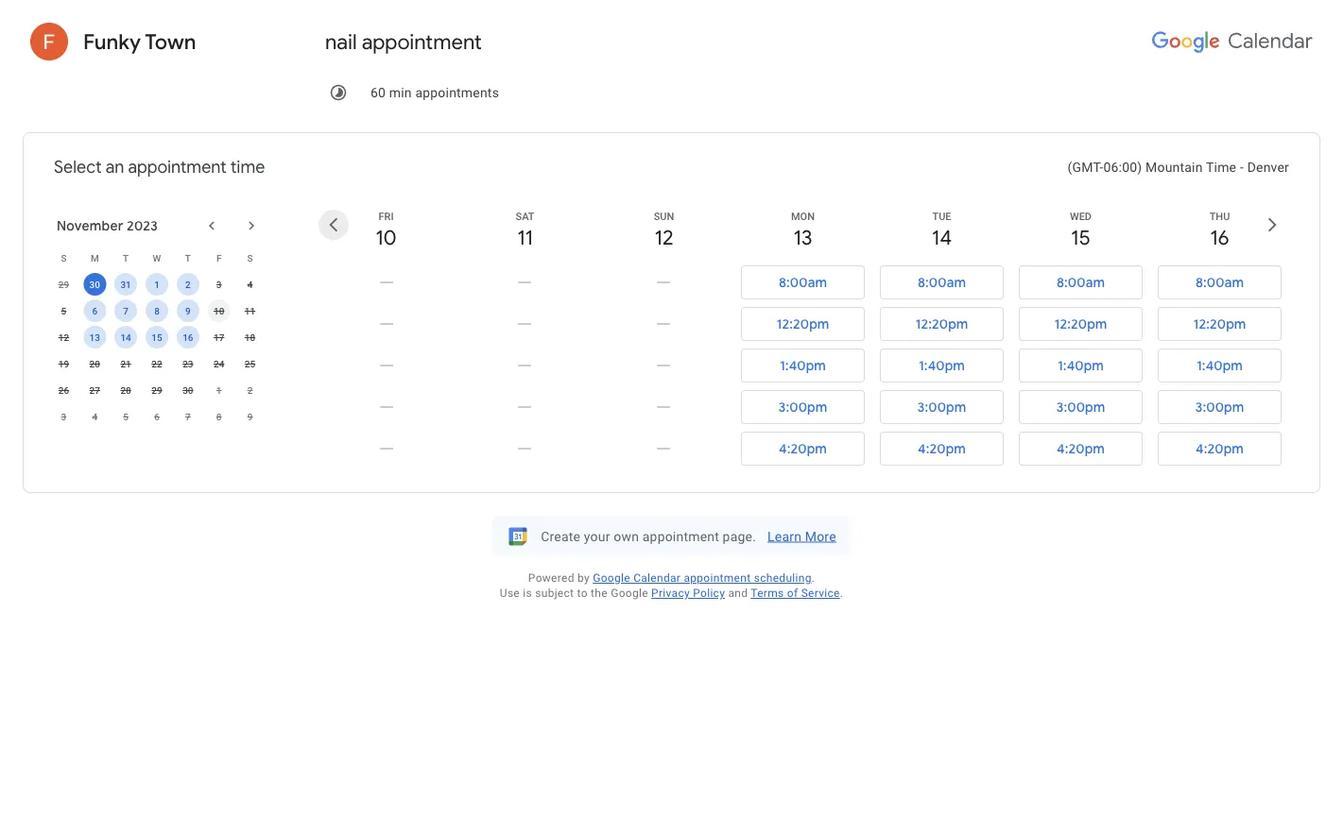 Task type: vqa. For each thing, say whether or not it's contained in the screenshot.


Task type: describe. For each thing, give the bounding box(es) containing it.
8:00am list item for 15
[[1012, 262, 1151, 303]]

w
[[153, 252, 161, 264]]

5 for december 5, no available times element
[[123, 411, 129, 423]]

1 vertical spatial 7 cell
[[172, 404, 203, 430]]

1:40pm for 16
[[1197, 357, 1243, 374]]

1 horizontal spatial .
[[840, 587, 843, 600]]

12:20pm button for 16
[[1158, 307, 1282, 341]]

powered by google calendar appointment scheduling . use is subject to the google privacy policy and terms of service .
[[500, 572, 843, 600]]

use
[[500, 587, 520, 600]]

row containing 5
[[48, 298, 266, 324]]

0 horizontal spatial 7 cell
[[110, 298, 141, 324]]

12:20pm for 13
[[777, 316, 830, 333]]

1 vertical spatial 9 cell
[[235, 404, 266, 430]]

60 min appointments
[[371, 85, 499, 100]]

4 for the 'december 4, no available times' element
[[92, 411, 97, 423]]

3, no available times element
[[208, 273, 230, 296]]

powered
[[528, 572, 575, 585]]

12:20pm for 15
[[1055, 316, 1107, 333]]

12:20pm list item for 15
[[1012, 303, 1151, 345]]

25
[[245, 358, 255, 370]]

2023
[[127, 217, 158, 234]]

15 element
[[146, 326, 168, 349]]

12:20pm button for 13
[[741, 307, 865, 341]]

8 for top 8 cell
[[154, 305, 160, 317]]

1 horizontal spatial 6 cell
[[141, 404, 172, 430]]

policy
[[693, 587, 725, 600]]

1 horizontal spatial 5 cell
[[110, 404, 141, 430]]

8:00am button for 13
[[741, 266, 865, 300]]

appointments
[[415, 85, 499, 100]]

1 horizontal spatial 10
[[376, 224, 397, 251]]

0 vertical spatial 2
[[185, 279, 191, 290]]

mon 13
[[791, 210, 815, 251]]

11 cell
[[235, 298, 266, 324]]

8:00am for 13
[[779, 274, 827, 291]]

3 for '3, no available times' element
[[216, 279, 222, 290]]

26
[[58, 385, 69, 396]]

0 vertical spatial 4 cell
[[235, 271, 266, 298]]

thursday, november 16, 2023 list
[[1151, 262, 1289, 470]]

google calendar appointment scheduling link
[[593, 572, 812, 585]]

1 vertical spatial 1 cell
[[203, 377, 235, 404]]

12:20pm list item for 13
[[734, 303, 873, 345]]

30, no available times element
[[177, 379, 199, 402]]

11, no available times element
[[239, 300, 261, 322]]

11 inside "element"
[[245, 305, 255, 317]]

15 cell
[[141, 324, 172, 351]]

december 8, no available times element
[[208, 406, 230, 428]]

18
[[245, 332, 255, 343]]

december 5, no available times element
[[115, 406, 137, 428]]

16 cell
[[172, 324, 203, 351]]

learn
[[768, 529, 802, 545]]

22, no available times element
[[146, 353, 168, 375]]

8:00am list item for 13
[[734, 262, 873, 303]]

own
[[614, 529, 639, 545]]

1 horizontal spatial 3 cell
[[203, 271, 235, 298]]

0 horizontal spatial .
[[812, 572, 815, 585]]

and
[[728, 587, 748, 600]]

sat 11
[[516, 210, 535, 251]]

scheduling
[[754, 572, 812, 585]]

navigate_before
[[203, 217, 220, 234]]

25, no available times element
[[239, 353, 261, 375]]

29, no available times element
[[146, 379, 168, 402]]

3:00pm for 15
[[1057, 399, 1105, 416]]

tue 14
[[932, 210, 952, 251]]

8:00am button for 16
[[1158, 266, 1282, 300]]

21
[[120, 358, 131, 370]]

8:00am list item for 14
[[873, 262, 1012, 303]]

1 vertical spatial 3 cell
[[48, 404, 79, 430]]

0 horizontal spatial 7
[[123, 305, 129, 317]]

row containing 29
[[48, 271, 266, 298]]

terms
[[751, 587, 784, 600]]

subject
[[535, 587, 574, 600]]

12:20pm list item for 14
[[873, 303, 1012, 345]]

november
[[57, 217, 123, 234]]

1:40pm button for 13
[[741, 349, 865, 383]]

19, no available times element
[[52, 353, 75, 375]]

0 vertical spatial 8 cell
[[141, 298, 172, 324]]

wednesday, november 15, 2023 list
[[1012, 262, 1151, 470]]

1:40pm button for 14
[[880, 349, 1004, 383]]

october 30, today element
[[83, 273, 106, 296]]

31 cell
[[110, 271, 141, 298]]

13 inside cell
[[89, 332, 100, 343]]

privacy
[[651, 587, 690, 600]]

13 inside mon 13
[[794, 224, 813, 251]]

30 for 30, no available times element
[[183, 385, 193, 396]]

appointment up 60 min appointments
[[362, 28, 482, 55]]

1 vertical spatial 2
[[247, 385, 253, 396]]

3:00pm list item for 15
[[1012, 387, 1151, 428]]

to
[[577, 587, 588, 600]]

12:20pm list item for 16
[[1151, 303, 1289, 345]]

1:40pm list item for 16
[[1151, 345, 1289, 387]]

learn more link
[[768, 528, 836, 546]]

4:20pm for 13
[[779, 441, 827, 458]]

1 vertical spatial 2 cell
[[235, 377, 266, 404]]

december 7, no available times element
[[177, 406, 199, 428]]

monday, november 13, 2023 list
[[734, 262, 873, 470]]

3:00pm button for 16
[[1158, 390, 1282, 424]]

1 vertical spatial 4 cell
[[79, 404, 110, 430]]

row containing 3
[[48, 404, 266, 430]]

sun 12
[[654, 210, 674, 251]]

f
[[216, 252, 222, 264]]

thu
[[1210, 210, 1230, 222]]

1 vertical spatial 30 cell
[[172, 377, 203, 404]]

calendar
[[634, 572, 681, 585]]

12:20pm button for 15
[[1019, 307, 1143, 341]]

31
[[120, 279, 131, 290]]

12 cell
[[48, 324, 79, 351]]

october 31 element
[[115, 273, 137, 296]]

1 t from the left
[[123, 252, 129, 264]]

tue
[[933, 210, 952, 222]]

create your own appointment page.
[[541, 529, 756, 545]]

navigate_next button
[[240, 215, 263, 237]]

1:40pm list item for 13
[[734, 345, 873, 387]]

by
[[578, 572, 590, 585]]

3:00pm button for 15
[[1019, 390, 1143, 424]]

navigate_before button
[[200, 215, 223, 237]]

4:20pm list item for 15
[[1012, 428, 1151, 470]]

4:20pm button for 13
[[741, 432, 865, 466]]

28
[[120, 385, 131, 396]]

21 cell
[[110, 351, 141, 377]]

5, no available times element
[[52, 300, 75, 322]]

8:00am for 15
[[1057, 274, 1105, 291]]

28 cell
[[110, 377, 141, 404]]

1 s from the left
[[61, 252, 67, 264]]

(gmt-06:00) mountain time - denver
[[1068, 159, 1289, 175]]

1 for the leftmost 1 cell
[[154, 279, 160, 290]]

26, no available times element
[[52, 379, 75, 402]]

4:20pm list item for 16
[[1151, 428, 1289, 470]]

0 horizontal spatial 2 cell
[[172, 271, 203, 298]]

20, no available times element
[[83, 353, 106, 375]]

0 horizontal spatial 30 cell
[[79, 271, 110, 298]]

14 cell
[[110, 324, 141, 351]]

0 horizontal spatial 5 cell
[[48, 298, 79, 324]]

(gmt-
[[1068, 159, 1104, 175]]

16 inside thu 16
[[1210, 224, 1230, 251]]

0 vertical spatial 6 cell
[[79, 298, 110, 324]]

appointment right the an
[[128, 156, 226, 178]]

2 s from the left
[[247, 252, 253, 264]]

the
[[591, 587, 608, 600]]

time
[[230, 156, 265, 178]]

service
[[801, 587, 840, 600]]

0 vertical spatial 14
[[932, 224, 952, 251]]

8:00am list item for 16
[[1151, 262, 1289, 303]]



Task type: locate. For each thing, give the bounding box(es) containing it.
8:00am inside monday, november 13, 2023 list
[[779, 274, 827, 291]]

11
[[517, 224, 533, 251], [245, 305, 255, 317]]

3:00pm button
[[741, 390, 865, 424], [880, 390, 1004, 424], [1019, 390, 1143, 424], [1158, 390, 1282, 424]]

8:00am for 16
[[1196, 274, 1244, 291]]

5 down october 29, no available times element
[[61, 305, 66, 317]]

google right the
[[611, 587, 648, 600]]

3:00pm list item
[[734, 387, 873, 428], [873, 387, 1012, 428], [1012, 387, 1151, 428], [1151, 387, 1289, 428]]

0 vertical spatial 30
[[89, 279, 100, 290]]

1 horizontal spatial 29
[[152, 385, 162, 396]]

. up service
[[812, 572, 815, 585]]

1 4:20pm list item from the left
[[734, 428, 873, 470]]

7 up 14 element on the top left
[[123, 305, 129, 317]]

1 horizontal spatial 13
[[794, 224, 813, 251]]

wed 15
[[1070, 210, 1092, 251]]

0 vertical spatial 12
[[655, 224, 674, 251]]

0 horizontal spatial 8
[[154, 305, 160, 317]]

12:20pm list item
[[734, 303, 873, 345], [873, 303, 1012, 345], [1012, 303, 1151, 345], [1151, 303, 1289, 345]]

0 horizontal spatial 3 cell
[[48, 404, 79, 430]]

5 cell
[[48, 298, 79, 324], [110, 404, 141, 430]]

row
[[48, 245, 266, 271], [48, 271, 266, 298], [48, 298, 266, 324], [48, 324, 266, 351], [48, 351, 266, 377], [48, 377, 266, 404], [48, 404, 266, 430]]

8:00am list item down mon 13
[[734, 262, 873, 303]]

row group
[[48, 271, 266, 430]]

13 element
[[83, 326, 106, 349]]

3 3:00pm from the left
[[1057, 399, 1105, 416]]

1 horizontal spatial 4 cell
[[235, 271, 266, 298]]

8:00am button
[[741, 266, 865, 300], [880, 266, 1004, 300], [1019, 266, 1143, 300], [1158, 266, 1282, 300]]

29 down the 22
[[152, 385, 162, 396]]

1 vertical spatial 5
[[123, 411, 129, 423]]

1 horizontal spatial 8
[[216, 411, 222, 423]]

.
[[812, 572, 815, 585], [840, 587, 843, 600]]

3 3:00pm button from the left
[[1019, 390, 1143, 424]]

9
[[185, 305, 191, 317], [247, 411, 253, 423]]

0 vertical spatial 5 cell
[[48, 298, 79, 324]]

create
[[541, 529, 581, 545]]

1:40pm for 15
[[1058, 357, 1104, 374]]

12:20pm button down mon 13
[[741, 307, 865, 341]]

13 up 20 at the left of the page
[[89, 332, 100, 343]]

3 cell down f
[[203, 271, 235, 298]]

2 3:00pm from the left
[[918, 399, 967, 416]]

29
[[58, 279, 69, 290], [152, 385, 162, 396]]

15 down wed in the right top of the page
[[1071, 224, 1091, 251]]

7 down 30, no available times element
[[185, 411, 191, 423]]

select
[[54, 156, 102, 178]]

december 3, no available times element
[[52, 406, 75, 428]]

1
[[154, 279, 160, 290], [216, 385, 222, 396]]

3 3:00pm list item from the left
[[1012, 387, 1151, 428]]

1 4:20pm button from the left
[[741, 432, 865, 466]]

1 horizontal spatial 8 cell
[[203, 404, 235, 430]]

learn more
[[768, 529, 836, 545]]

6
[[92, 305, 97, 317], [154, 411, 160, 423]]

sun
[[654, 210, 674, 222]]

1 horizontal spatial 14
[[932, 224, 952, 251]]

5 cell down october 29, no available times element
[[48, 298, 79, 324]]

30
[[89, 279, 100, 290], [183, 385, 193, 396]]

0 horizontal spatial 6 cell
[[79, 298, 110, 324]]

16
[[1210, 224, 1230, 251], [183, 332, 193, 343]]

1 horizontal spatial 1
[[216, 385, 222, 396]]

1 vertical spatial 8 cell
[[203, 404, 235, 430]]

appointment inside 'powered by google calendar appointment scheduling . use is subject to the google privacy policy and terms of service .'
[[684, 572, 751, 585]]

15 up the 22
[[152, 332, 162, 343]]

s up october 29, no available times element
[[61, 252, 67, 264]]

1 inside december 1, no available times element
[[216, 385, 222, 396]]

5 row from the top
[[48, 351, 266, 377]]

3:00pm button inside monday, november 13, 2023 list
[[741, 390, 865, 424]]

14
[[932, 224, 952, 251], [120, 332, 131, 343]]

3 4:20pm list item from the left
[[1012, 428, 1151, 470]]

8:00am list item down thu 16
[[1151, 262, 1289, 303]]

time
[[1206, 159, 1237, 175]]

6 for topmost 6 cell
[[92, 305, 97, 317]]

12:20pm list item down tue 14
[[873, 303, 1012, 345]]

4 8:00am list item from the left
[[1151, 262, 1289, 303]]

2 8:00am list item from the left
[[873, 262, 1012, 303]]

4 3:00pm list item from the left
[[1151, 387, 1289, 428]]

9 cell up 16 element
[[172, 298, 203, 324]]

2 1:40pm from the left
[[919, 357, 965, 374]]

10 cell
[[203, 298, 235, 324]]

row containing 26
[[48, 377, 266, 404]]

4:20pm for 15
[[1057, 441, 1105, 458]]

8:00am button down 'wed 15' in the top right of the page
[[1019, 266, 1143, 300]]

1 down w
[[154, 279, 160, 290]]

3 12:20pm list item from the left
[[1012, 303, 1151, 345]]

min
[[389, 85, 412, 100]]

20
[[89, 358, 100, 370]]

10 up 17
[[214, 305, 224, 317]]

8:00am button down thu 16
[[1158, 266, 1282, 300]]

2 1:40pm list item from the left
[[873, 345, 1012, 387]]

17 cell
[[203, 324, 235, 351]]

12:20pm down 'wed 15' in the top right of the page
[[1055, 316, 1107, 333]]

fri
[[379, 210, 394, 222]]

-
[[1240, 159, 1244, 175]]

3 for "december 3, no available times" "element" on the left
[[61, 411, 66, 423]]

3 12:20pm from the left
[[1055, 316, 1107, 333]]

privacy policy link
[[651, 587, 725, 600]]

12:20pm button for 14
[[880, 307, 1004, 341]]

7 inside december 7, no available times element
[[185, 411, 191, 423]]

1 1:40pm button from the left
[[741, 349, 865, 383]]

4:20pm inside tuesday, november 14, 2023 list
[[918, 441, 966, 458]]

3:00pm button inside tuesday, november 14, 2023 list
[[880, 390, 1004, 424]]

4 4:20pm list item from the left
[[1151, 428, 1289, 470]]

3:00pm button for 14
[[880, 390, 1004, 424]]

11 down sat
[[517, 224, 533, 251]]

1 8:00am button from the left
[[741, 266, 865, 300]]

20 cell
[[79, 351, 110, 377]]

24 cell
[[203, 351, 235, 377]]

4 for 4, no available times element
[[247, 279, 253, 290]]

17, no available times element
[[208, 326, 230, 349]]

2 4:20pm from the left
[[918, 441, 966, 458]]

1 horizontal spatial 29 cell
[[141, 377, 172, 404]]

1 vertical spatial google
[[611, 587, 648, 600]]

3:00pm button for 13
[[741, 390, 865, 424]]

0 vertical spatial 1
[[154, 279, 160, 290]]

4 down 27, no available times element
[[92, 411, 97, 423]]

3 down 26, no available times element
[[61, 411, 66, 423]]

row containing 19
[[48, 351, 266, 377]]

6 row from the top
[[48, 377, 266, 404]]

3
[[216, 279, 222, 290], [61, 411, 66, 423]]

0 horizontal spatial 10
[[214, 305, 224, 317]]

6 cell
[[79, 298, 110, 324], [141, 404, 172, 430]]

1 vertical spatial .
[[840, 587, 843, 600]]

1 3:00pm button from the left
[[741, 390, 865, 424]]

3 cell
[[203, 271, 235, 298], [48, 404, 79, 430]]

3:00pm inside tuesday, november 14, 2023 list
[[918, 399, 967, 416]]

29 cell down the 22, no available times element
[[141, 377, 172, 404]]

2 cell down 25, no available times element
[[235, 377, 266, 404]]

1 8:00am list item from the left
[[734, 262, 873, 303]]

3:00pm for 16
[[1196, 399, 1244, 416]]

26 cell
[[48, 377, 79, 404]]

60
[[371, 85, 386, 100]]

2 left '3, no available times' element
[[185, 279, 191, 290]]

4, no available times element
[[239, 273, 261, 296]]

29 for october 29, no available times element
[[58, 279, 69, 290]]

12
[[655, 224, 674, 251], [58, 332, 69, 343]]

1:40pm inside monday, november 13, 2023 list
[[780, 357, 826, 374]]

16 up 23
[[183, 332, 193, 343]]

fri 10
[[376, 210, 397, 251]]

1 vertical spatial 8
[[216, 411, 222, 423]]

21, no available times element
[[115, 353, 137, 375]]

google calendar logo image
[[507, 526, 530, 548]]

29 cell
[[48, 271, 79, 298], [141, 377, 172, 404]]

6 cell down 29, no available times element at the left top of page
[[141, 404, 172, 430]]

4:20pm button for 14
[[880, 432, 1004, 466]]

28, no available times element
[[115, 379, 137, 402]]

0 vertical spatial 6
[[92, 305, 97, 317]]

. right of
[[840, 587, 843, 600]]

1:40pm inside thursday, november 16, 2023 list
[[1197, 357, 1243, 374]]

0 horizontal spatial 14
[[120, 332, 131, 343]]

1 vertical spatial 9
[[247, 411, 253, 423]]

0 horizontal spatial 1
[[154, 279, 160, 290]]

1 up the december 8, no available times element
[[216, 385, 222, 396]]

4:20pm button
[[741, 432, 865, 466], [880, 432, 1004, 466], [1019, 432, 1143, 466], [1158, 432, 1282, 466]]

0 vertical spatial 1 cell
[[141, 271, 172, 298]]

s up 4, no available times element
[[247, 252, 253, 264]]

0 vertical spatial 16
[[1210, 224, 1230, 251]]

8:00am inside tuesday, november 14, 2023 list
[[918, 274, 966, 291]]

18, no available times element
[[239, 326, 261, 349]]

3:00pm inside wednesday, november 15, 2023 list
[[1057, 399, 1105, 416]]

30 down m on the top
[[89, 279, 100, 290]]

4 8:00am button from the left
[[1158, 266, 1282, 300]]

12:20pm list item down thu 16
[[1151, 303, 1289, 345]]

3:00pm button inside wednesday, november 15, 2023 list
[[1019, 390, 1143, 424]]

t up 31 cell
[[123, 252, 129, 264]]

nail
[[325, 28, 357, 55]]

9 inside december 9, no available times element
[[247, 411, 253, 423]]

1 horizontal spatial 16
[[1210, 224, 1230, 251]]

9 up 16 element
[[185, 305, 191, 317]]

5
[[61, 305, 66, 317], [123, 411, 129, 423]]

3 row from the top
[[48, 298, 266, 324]]

t
[[123, 252, 129, 264], [185, 252, 191, 264]]

1 cell down w
[[141, 271, 172, 298]]

1 3:00pm from the left
[[779, 399, 828, 416]]

4 1:40pm from the left
[[1197, 357, 1243, 374]]

30 cell down "23, no available times" element
[[172, 377, 203, 404]]

12:20pm for 14
[[916, 316, 968, 333]]

0 vertical spatial google
[[593, 572, 630, 585]]

0 horizontal spatial 13
[[89, 332, 100, 343]]

8:00am down thu 16
[[1196, 274, 1244, 291]]

s
[[61, 252, 67, 264], [247, 252, 253, 264]]

1 cell down 24, no available times 'element'
[[203, 377, 235, 404]]

november 2023 grid
[[48, 245, 266, 430]]

1 vertical spatial 6
[[154, 411, 160, 423]]

october 29, no available times element
[[52, 273, 75, 296]]

0 horizontal spatial s
[[61, 252, 67, 264]]

0 vertical spatial 3
[[216, 279, 222, 290]]

19
[[58, 358, 69, 370]]

15 inside 15 element
[[152, 332, 162, 343]]

12:20pm for 16
[[1194, 316, 1246, 333]]

5 down 28, no available times element
[[123, 411, 129, 423]]

3:00pm list item for 14
[[873, 387, 1012, 428]]

0 horizontal spatial 8 cell
[[141, 298, 172, 324]]

06:00)
[[1104, 159, 1142, 175]]

10 inside cell
[[214, 305, 224, 317]]

4 cell down 27, no available times element
[[79, 404, 110, 430]]

8:00am list item down tue 14
[[873, 262, 1012, 303]]

google logo image
[[1149, 26, 1313, 57]]

4 12:20pm list item from the left
[[1151, 303, 1289, 345]]

12:20pm inside monday, november 13, 2023 list
[[777, 316, 830, 333]]

9 down december 2, no available times element
[[247, 411, 253, 423]]

1 horizontal spatial 5
[[123, 411, 129, 423]]

3 down f
[[216, 279, 222, 290]]

3 1:40pm button from the left
[[1019, 349, 1143, 383]]

funky town
[[83, 28, 196, 55]]

1 horizontal spatial 2
[[247, 385, 253, 396]]

0 vertical spatial 13
[[794, 224, 813, 251]]

0 vertical spatial 15
[[1071, 224, 1091, 251]]

8:00am button for 14
[[880, 266, 1004, 300]]

0 vertical spatial 29 cell
[[48, 271, 79, 298]]

4 up 11 cell
[[247, 279, 253, 290]]

14 up 21
[[120, 332, 131, 343]]

12:20pm inside thursday, november 16, 2023 list
[[1194, 316, 1246, 333]]

4 3:00pm from the left
[[1196, 399, 1244, 416]]

22
[[152, 358, 162, 370]]

23, no available times element
[[177, 353, 199, 375]]

0 horizontal spatial 9 cell
[[172, 298, 203, 324]]

11 inside sat 11
[[517, 224, 533, 251]]

3:00pm list item for 13
[[734, 387, 873, 428]]

15 inside 'wed 15'
[[1071, 224, 1091, 251]]

12:20pm down mon 13
[[777, 316, 830, 333]]

row containing 12
[[48, 324, 266, 351]]

5 for the 5, no available times element
[[61, 305, 66, 317]]

4 1:40pm list item from the left
[[1151, 345, 1289, 387]]

more
[[805, 529, 836, 545]]

16 inside cell
[[183, 332, 193, 343]]

12:20pm button
[[741, 307, 865, 341], [880, 307, 1004, 341], [1019, 307, 1143, 341], [1158, 307, 1282, 341]]

2 4:20pm list item from the left
[[873, 428, 1012, 470]]

2 row from the top
[[48, 271, 266, 298]]

4:20pm list item for 13
[[734, 428, 873, 470]]

8:00am list item down 'wed 15' in the top right of the page
[[1012, 262, 1151, 303]]

4:20pm inside wednesday, november 15, 2023 list
[[1057, 441, 1105, 458]]

17
[[214, 332, 224, 343]]

1 horizontal spatial s
[[247, 252, 253, 264]]

8 for bottom 8 cell
[[216, 411, 222, 423]]

19 cell
[[48, 351, 79, 377]]

2 12:20pm from the left
[[916, 316, 968, 333]]

12 inside 12, no available times element
[[58, 332, 69, 343]]

16 element
[[177, 326, 199, 349]]

3 8:00am list item from the left
[[1012, 262, 1151, 303]]

sat
[[516, 210, 535, 222]]

1 vertical spatial 7
[[185, 411, 191, 423]]

1 vertical spatial 29 cell
[[141, 377, 172, 404]]

is
[[523, 587, 532, 600]]

1 vertical spatial 29
[[152, 385, 162, 396]]

2 cell left '3, no available times' element
[[172, 271, 203, 298]]

0 horizontal spatial 1 cell
[[141, 271, 172, 298]]

thu 16
[[1210, 210, 1230, 251]]

18 cell
[[235, 324, 266, 351]]

0 horizontal spatial 30
[[89, 279, 100, 290]]

12 inside sun 12
[[655, 224, 674, 251]]

3 cell down 26, no available times element
[[48, 404, 79, 430]]

1:40pm list item
[[734, 345, 873, 387], [873, 345, 1012, 387], [1012, 345, 1151, 387], [1151, 345, 1289, 387]]

12:20pm button down tue 14
[[880, 307, 1004, 341]]

1 vertical spatial 30
[[183, 385, 193, 396]]

terms of service link
[[751, 587, 840, 600]]

1:40pm list item for 14
[[873, 345, 1012, 387]]

0 horizontal spatial 3
[[61, 411, 66, 423]]

2 12:20pm button from the left
[[880, 307, 1004, 341]]

1 vertical spatial 15
[[152, 332, 162, 343]]

29 up the 5, no available times element
[[58, 279, 69, 290]]

3:00pm button inside thursday, november 16, 2023 list
[[1158, 390, 1282, 424]]

december 4, no available times element
[[83, 406, 106, 428]]

6 cell up 13 element
[[79, 298, 110, 324]]

12:20pm list item down mon 13
[[734, 303, 873, 345]]

27, no available times element
[[83, 379, 106, 402]]

funky
[[83, 28, 141, 55]]

0 vertical spatial 3 cell
[[203, 271, 235, 298]]

3 8:00am button from the left
[[1019, 266, 1143, 300]]

0 horizontal spatial 16
[[183, 332, 193, 343]]

4 cell up 11, no available times "element"
[[235, 271, 266, 298]]

0 horizontal spatial 4 cell
[[79, 404, 110, 430]]

8
[[154, 305, 160, 317], [216, 411, 222, 423]]

8:00am button down mon 13
[[741, 266, 865, 300]]

december 9, no available times element
[[239, 406, 261, 428]]

4:20pm button for 16
[[1158, 432, 1282, 466]]

7 cell down 30, no available times element
[[172, 404, 203, 430]]

your
[[584, 529, 610, 545]]

12 up '19'
[[58, 332, 69, 343]]

4 4:20pm from the left
[[1196, 441, 1244, 458]]

1 vertical spatial 12
[[58, 332, 69, 343]]

1:40pm inside wednesday, november 15, 2023 list
[[1058, 357, 1104, 374]]

1 cell
[[141, 271, 172, 298], [203, 377, 235, 404]]

denver
[[1248, 159, 1289, 175]]

1 12:20pm from the left
[[777, 316, 830, 333]]

7 cell down october 31 element
[[110, 298, 141, 324]]

2 3:00pm button from the left
[[880, 390, 1004, 424]]

3 inside "december 3, no available times" "element"
[[61, 411, 66, 423]]

23 cell
[[172, 351, 203, 377]]

4:20pm list item
[[734, 428, 873, 470], [873, 428, 1012, 470], [1012, 428, 1151, 470], [1151, 428, 1289, 470]]

4 12:20pm button from the left
[[1158, 307, 1282, 341]]

wed
[[1070, 210, 1092, 222]]

6 down 29, no available times element at the left top of page
[[154, 411, 160, 423]]

7
[[123, 305, 129, 317], [185, 411, 191, 423]]

0 vertical spatial .
[[812, 572, 815, 585]]

december 2, no available times element
[[239, 379, 261, 402]]

8 cell
[[141, 298, 172, 324], [203, 404, 235, 430]]

of
[[787, 587, 798, 600]]

4:20pm inside monday, november 13, 2023 list
[[779, 441, 827, 458]]

4 3:00pm button from the left
[[1158, 390, 1282, 424]]

14 down tue
[[932, 224, 952, 251]]

16 down thu
[[1210, 224, 1230, 251]]

3 12:20pm button from the left
[[1019, 307, 1143, 341]]

1 vertical spatial 11
[[245, 305, 255, 317]]

navigate_next
[[243, 217, 260, 234]]

0 horizontal spatial 29 cell
[[48, 271, 79, 298]]

1:40pm
[[780, 357, 826, 374], [919, 357, 965, 374], [1058, 357, 1104, 374], [1197, 357, 1243, 374]]

5 cell down 28, no available times element
[[110, 404, 141, 430]]

3 1:40pm from the left
[[1058, 357, 1104, 374]]

2 t from the left
[[185, 252, 191, 264]]

2 down 25 cell
[[247, 385, 253, 396]]

12:20pm inside tuesday, november 14, 2023 list
[[916, 316, 968, 333]]

11 up the 18
[[245, 305, 255, 317]]

8 cell down december 1, no available times element
[[203, 404, 235, 430]]

0 vertical spatial 7
[[123, 305, 129, 317]]

an
[[106, 156, 124, 178]]

1 12:20pm list item from the left
[[734, 303, 873, 345]]

0 horizontal spatial 11
[[245, 305, 255, 317]]

7 cell
[[110, 298, 141, 324], [172, 404, 203, 430]]

4 12:20pm from the left
[[1194, 316, 1246, 333]]

1 horizontal spatial 15
[[1071, 224, 1091, 251]]

0 vertical spatial 30 cell
[[79, 271, 110, 298]]

14 element
[[115, 326, 137, 349]]

1 3:00pm list item from the left
[[734, 387, 873, 428]]

10, no available times element
[[208, 300, 230, 322]]

8:00am for 14
[[918, 274, 966, 291]]

4:20pm button for 15
[[1019, 432, 1143, 466]]

0 horizontal spatial 4
[[92, 411, 97, 423]]

8 down december 1, no available times element
[[216, 411, 222, 423]]

14 inside cell
[[120, 332, 131, 343]]

3 4:20pm button from the left
[[1019, 432, 1143, 466]]

0 vertical spatial 11
[[517, 224, 533, 251]]

1:40pm for 14
[[919, 357, 965, 374]]

1:40pm button for 15
[[1019, 349, 1143, 383]]

12:20pm button down 'wed 15' in the top right of the page
[[1019, 307, 1143, 341]]

4 8:00am from the left
[[1196, 274, 1244, 291]]

3:00pm for 13
[[779, 399, 828, 416]]

3 1:40pm list item from the left
[[1012, 345, 1151, 387]]

0 vertical spatial 4
[[247, 279, 253, 290]]

9 cell down december 2, no available times element
[[235, 404, 266, 430]]

1:40pm for 13
[[780, 357, 826, 374]]

0 vertical spatial 7 cell
[[110, 298, 141, 324]]

12:20pm inside wednesday, november 15, 2023 list
[[1055, 316, 1107, 333]]

appointment up policy
[[684, 572, 751, 585]]

appointment
[[362, 28, 482, 55], [128, 156, 226, 178], [643, 529, 719, 545], [684, 572, 751, 585]]

0 horizontal spatial 5
[[61, 305, 66, 317]]

december 1, no available times element
[[208, 379, 230, 402]]

8:00am down tue 14
[[918, 274, 966, 291]]

3:00pm for 14
[[918, 399, 967, 416]]

0 vertical spatial 5
[[61, 305, 66, 317]]

2 4:20pm button from the left
[[880, 432, 1004, 466]]

1 1:40pm list item from the left
[[734, 345, 873, 387]]

9 cell
[[172, 298, 203, 324], [235, 404, 266, 430]]

8:00am down mon 13
[[779, 274, 827, 291]]

select an appointment time
[[54, 156, 265, 178]]

3 8:00am from the left
[[1057, 274, 1105, 291]]

27
[[89, 385, 100, 396]]

10 down fri on the left of the page
[[376, 224, 397, 251]]

30 cell
[[79, 271, 110, 298], [172, 377, 203, 404]]

24
[[214, 358, 224, 370]]

november 2023
[[57, 217, 158, 234]]

mon
[[791, 210, 815, 222]]

2 12:20pm list item from the left
[[873, 303, 1012, 345]]

0 horizontal spatial t
[[123, 252, 129, 264]]

8:00am list item
[[734, 262, 873, 303], [873, 262, 1012, 303], [1012, 262, 1151, 303], [1151, 262, 1289, 303]]

1 for bottom 1 cell
[[216, 385, 222, 396]]

13 down mon
[[794, 224, 813, 251]]

7 row from the top
[[48, 404, 266, 430]]

27 cell
[[79, 377, 110, 404]]

12 down sun at the top
[[655, 224, 674, 251]]

2 1:40pm button from the left
[[880, 349, 1004, 383]]

december 6, no available times element
[[146, 406, 168, 428]]

29 for 29, no available times element at the left top of page
[[152, 385, 162, 396]]

30 cell down m on the top
[[79, 271, 110, 298]]

8:00am inside thursday, november 16, 2023 list
[[1196, 274, 1244, 291]]

4:20pm for 14
[[918, 441, 966, 458]]

2 8:00am from the left
[[918, 274, 966, 291]]

4 1:40pm button from the left
[[1158, 349, 1282, 383]]

3:00pm inside monday, november 13, 2023 list
[[779, 399, 828, 416]]

1:40pm inside tuesday, november 14, 2023 list
[[919, 357, 965, 374]]

0 horizontal spatial 9
[[185, 305, 191, 317]]

4 cell
[[235, 271, 266, 298], [79, 404, 110, 430]]

mountain
[[1146, 159, 1203, 175]]

1 horizontal spatial 7 cell
[[172, 404, 203, 430]]

1:40pm list item for 15
[[1012, 345, 1151, 387]]

4:20pm
[[779, 441, 827, 458], [918, 441, 966, 458], [1057, 441, 1105, 458], [1196, 441, 1244, 458]]

8:00am inside wednesday, november 15, 2023 list
[[1057, 274, 1105, 291]]

4:20pm list item for 14
[[873, 428, 1012, 470]]

30 for october 30, today element
[[89, 279, 100, 290]]

google up the
[[593, 572, 630, 585]]

1 vertical spatial 14
[[120, 332, 131, 343]]

12:20pm button down thu 16
[[1158, 307, 1282, 341]]

1 horizontal spatial 2 cell
[[235, 377, 266, 404]]

3 4:20pm from the left
[[1057, 441, 1105, 458]]

1 horizontal spatial 6
[[154, 411, 160, 423]]

1 4:20pm from the left
[[779, 441, 827, 458]]

1 12:20pm button from the left
[[741, 307, 865, 341]]

13 cell
[[79, 324, 110, 351]]

1 horizontal spatial 7
[[185, 411, 191, 423]]

t left f
[[185, 252, 191, 264]]

town
[[145, 28, 196, 55]]

1 1:40pm from the left
[[780, 357, 826, 374]]

3:00pm list item for 16
[[1151, 387, 1289, 428]]

1 8:00am from the left
[[779, 274, 827, 291]]

25 cell
[[235, 351, 266, 377]]

29 cell up the 5, no available times element
[[48, 271, 79, 298]]

4 4:20pm button from the left
[[1158, 432, 1282, 466]]

1 row from the top
[[48, 245, 266, 271]]

2 8:00am button from the left
[[880, 266, 1004, 300]]

8:00am button for 15
[[1019, 266, 1143, 300]]

12:20pm down tue 14
[[916, 316, 968, 333]]

3 inside '3, no available times' element
[[216, 279, 222, 290]]

23
[[183, 358, 193, 370]]

2 3:00pm list item from the left
[[873, 387, 1012, 428]]

4:20pm for 16
[[1196, 441, 1244, 458]]

tuesday, november 14, 2023 list
[[873, 262, 1012, 470]]

google
[[593, 572, 630, 585], [611, 587, 648, 600]]

6 down october 30, today element
[[92, 305, 97, 317]]

row containing s
[[48, 245, 266, 271]]

3:00pm inside thursday, november 16, 2023 list
[[1196, 399, 1244, 416]]

12, no available times element
[[52, 326, 75, 349]]

6 for rightmost 6 cell
[[154, 411, 160, 423]]

8 up 15 element in the top left of the page
[[154, 305, 160, 317]]

appointment up google calendar appointment scheduling link
[[643, 529, 719, 545]]

8:00am
[[779, 274, 827, 291], [918, 274, 966, 291], [1057, 274, 1105, 291], [1196, 274, 1244, 291]]

page.
[[723, 529, 756, 545]]

8:00am down 'wed 15' in the top right of the page
[[1057, 274, 1105, 291]]

30 down 23
[[183, 385, 193, 396]]

2 cell
[[172, 271, 203, 298], [235, 377, 266, 404]]

1:40pm button
[[741, 349, 865, 383], [880, 349, 1004, 383], [1019, 349, 1143, 383], [1158, 349, 1282, 383]]

4:20pm inside thursday, november 16, 2023 list
[[1196, 441, 1244, 458]]

8 cell up 15 element in the top left of the page
[[141, 298, 172, 324]]

nail appointment
[[325, 28, 482, 55]]

24, no available times element
[[208, 353, 230, 375]]

12:20pm list item down 'wed 15' in the top right of the page
[[1012, 303, 1151, 345]]

22 cell
[[141, 351, 172, 377]]

1 vertical spatial 5 cell
[[110, 404, 141, 430]]

8:00am button down tue 14
[[880, 266, 1004, 300]]

12:20pm down thu 16
[[1194, 316, 1246, 333]]

m
[[91, 252, 99, 264]]

4 row from the top
[[48, 324, 266, 351]]

3:00pm
[[779, 399, 828, 416], [918, 399, 967, 416], [1057, 399, 1105, 416], [1196, 399, 1244, 416]]

0 vertical spatial 29
[[58, 279, 69, 290]]

0 horizontal spatial 12
[[58, 332, 69, 343]]

0 vertical spatial 2 cell
[[172, 271, 203, 298]]

1 horizontal spatial 11
[[517, 224, 533, 251]]

1:40pm button for 16
[[1158, 349, 1282, 383]]

1 horizontal spatial 9
[[247, 411, 253, 423]]

1 vertical spatial 13
[[89, 332, 100, 343]]

row group containing 29
[[48, 271, 266, 430]]



